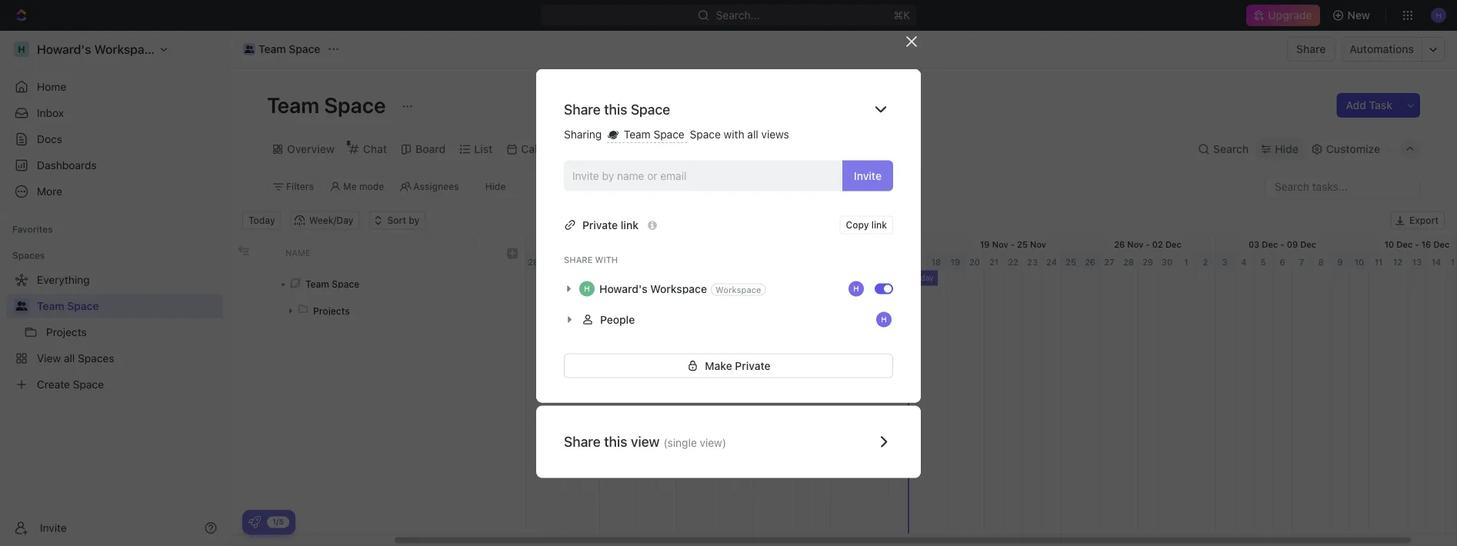 Task type: describe. For each thing, give the bounding box(es) containing it.
onboarding checklist button element
[[249, 516, 261, 529]]

this for view
[[604, 434, 628, 450]]

calendar link
[[518, 139, 567, 160]]

26 for 26
[[1085, 257, 1096, 267]]

15
[[1451, 257, 1458, 267]]

14 element containing 14
[[1428, 254, 1447, 270]]

inbox link
[[6, 101, 223, 125]]

add
[[1346, 99, 1367, 112]]

12 nov - 18 nov element
[[812, 236, 947, 253]]

board
[[416, 143, 446, 155]]

today button
[[242, 211, 281, 230]]

2 nov from the left
[[895, 239, 911, 249]]

1 horizontal spatial 25
[[1066, 257, 1077, 267]]

2
[[1203, 257, 1209, 267]]

overview link
[[284, 139, 335, 160]]

03 dec - 09 dec element
[[1216, 236, 1351, 253]]

26 nov - 02 dec
[[1114, 239, 1182, 249]]

27
[[1105, 257, 1115, 267]]

hide inside dropdown button
[[1275, 143, 1299, 155]]

Search tasks... text field
[[1266, 175, 1420, 198]]

4
[[1242, 257, 1247, 267]]

sharing
[[564, 128, 605, 141]]

space inside cell
[[332, 279, 360, 289]]

19 nov - 25 nov element
[[947, 236, 1081, 253]]

team space tree
[[6, 268, 223, 397]]

28 for first 28 element from the right
[[1123, 257, 1134, 267]]

howard's
[[599, 282, 648, 295]]

12 for 12
[[1394, 257, 1403, 267]]

team inside team space cell
[[306, 279, 329, 289]]

favorites
[[12, 224, 53, 235]]

13
[[1413, 257, 1422, 267]]

6
[[1280, 257, 1286, 267]]

chat
[[363, 143, 387, 155]]

with for space
[[724, 128, 745, 141]]

customize button
[[1307, 139, 1385, 160]]

inbox
[[37, 107, 64, 119]]

12 nov - 18 nov
[[846, 239, 911, 249]]

team space - 0.00% row
[[230, 270, 526, 297]]

- for 28
[[473, 239, 477, 249]]

all
[[748, 128, 759, 141]]

02
[[1153, 239, 1163, 249]]

name
[[286, 248, 311, 258]]

2 dec from the left
[[1262, 239, 1278, 249]]

16
[[1422, 239, 1432, 249]]

14
[[1432, 257, 1442, 267]]

23
[[1027, 257, 1038, 267]]

25 element
[[1062, 254, 1081, 270]]

29
[[1143, 257, 1154, 267]]

17
[[913, 257, 922, 267]]

nov for 12
[[858, 239, 874, 249]]

23 element
[[1023, 254, 1043, 270]]

0 horizontal spatial 25
[[1017, 239, 1028, 249]]

20 element
[[966, 254, 985, 270]]

search
[[1214, 143, 1249, 155]]

4 element
[[658, 254, 677, 270]]

hide inside button
[[485, 181, 506, 192]]

19 nov - 25 nov
[[980, 239, 1047, 249]]

this for space
[[604, 101, 628, 117]]

dashboards
[[37, 159, 97, 172]]

27 element
[[1100, 254, 1120, 270]]

spaces
[[12, 250, 45, 261]]

team space cell
[[276, 270, 476, 297]]

share this view ( single                 view )
[[564, 434, 727, 450]]

table link
[[649, 139, 680, 160]]

dec for 10 dec - 16 dec
[[1434, 239, 1450, 249]]

gantt link
[[592, 139, 624, 160]]

customize
[[1327, 143, 1381, 155]]

3 element
[[639, 254, 658, 270]]

21 element
[[985, 254, 1004, 270]]

people
[[600, 313, 635, 326]]

export
[[1410, 215, 1439, 226]]

sidebar navigation
[[0, 31, 230, 546]]

31 element
[[581, 254, 600, 270]]

assignees button
[[394, 177, 466, 196]]

1 vertical spatial today
[[912, 274, 934, 282]]

31
[[585, 257, 595, 267]]

share for share with
[[564, 255, 593, 265]]

search...
[[716, 9, 760, 22]]

9
[[1338, 257, 1343, 267]]

10 dec - 16 dec
[[1385, 239, 1450, 249]]

30 for second 30 element from the left
[[1162, 257, 1173, 267]]

assignees
[[414, 181, 459, 192]]

1 1 from the left
[[607, 257, 612, 267]]

03 dec - 09 dec
[[1249, 239, 1317, 249]]

2 horizontal spatial h
[[881, 315, 887, 324]]

4 column header from the left
[[499, 236, 526, 270]]

1 30 element from the left
[[563, 254, 581, 270]]

today inside button
[[249, 215, 275, 226]]

21
[[990, 257, 999, 267]]

nov for 26
[[1128, 239, 1144, 249]]

user group image inside team space 'tree'
[[16, 302, 27, 311]]

new
[[1348, 9, 1371, 22]]

link for copy link
[[872, 220, 887, 231]]

19 element
[[947, 254, 966, 270]]

team space tree grid
[[230, 236, 526, 534]]

2 oct from the left
[[493, 239, 508, 249]]

link for private link
[[621, 219, 639, 231]]

(
[[664, 436, 668, 449]]

add task button
[[1337, 93, 1402, 118]]

dashboards link
[[6, 153, 223, 178]]

share button
[[1288, 37, 1335, 62]]

new button
[[1326, 3, 1380, 28]]

automations button
[[1342, 38, 1422, 61]]

hide button
[[479, 177, 512, 196]]

11 element containing 11
[[1370, 254, 1389, 270]]

2 column header from the left
[[253, 236, 276, 270]]

0 vertical spatial team space link
[[239, 40, 324, 58]]

invite inside sidebar navigation
[[40, 522, 67, 534]]

upgrade link
[[1247, 5, 1320, 26]]

view inside share this view ( single                 view )
[[700, 436, 723, 449]]

20
[[970, 257, 980, 267]]

0 horizontal spatial h
[[584, 284, 590, 293]]

1 14 element from the left
[[850, 254, 870, 270]]

2 1 from the left
[[1185, 257, 1189, 267]]

dec for 26 nov - 02 dec
[[1166, 239, 1182, 249]]

0 vertical spatial user group image
[[245, 45, 254, 53]]

team inside team space 'tree'
[[37, 300, 64, 312]]

7
[[1300, 257, 1305, 267]]

share this space
[[564, 101, 671, 117]]

1 11 element from the left
[[793, 254, 812, 270]]

1 vertical spatial private
[[735, 359, 771, 372]]

4 dec from the left
[[1397, 239, 1413, 249]]

team space inside team space 'tree'
[[37, 300, 99, 312]]

 image for 4th 'column header' from the right
[[238, 245, 249, 256]]

19 for 19
[[951, 257, 961, 267]]

1 horizontal spatial workspace
[[716, 285, 761, 295]]

19 for 19 nov - 25 nov
[[980, 239, 990, 249]]

- for 18
[[877, 239, 881, 249]]

22 oct - 28 oct
[[443, 239, 508, 249]]

views
[[762, 128, 789, 141]]

1/5
[[272, 518, 284, 526]]

name row
[[230, 236, 526, 270]]

chat link
[[360, 139, 387, 160]]

automations
[[1350, 43, 1414, 55]]



Task type: locate. For each thing, give the bounding box(es) containing it.
26 right 25 element
[[1085, 257, 1096, 267]]

howard's workspace
[[599, 282, 707, 295]]

1 vertical spatial 19
[[951, 257, 961, 267]]

19 right 18 element
[[951, 257, 961, 267]]

space
[[289, 43, 320, 55], [324, 92, 386, 117], [631, 101, 671, 117], [654, 128, 685, 141], [690, 128, 721, 141], [332, 279, 360, 289], [67, 300, 99, 312]]

12 down copy
[[846, 239, 856, 249]]

14 element down 12 nov - 18 nov at the right of page
[[850, 254, 870, 270]]

today
[[249, 215, 275, 226], [912, 274, 934, 282]]

22 down assignees
[[443, 239, 454, 249]]

26 element
[[1081, 254, 1100, 270]]

1 horizontal spatial 19
[[980, 239, 990, 249]]

0 horizontal spatial invite
[[40, 522, 67, 534]]

11 element down 10 dec - 16 dec element
[[1370, 254, 1389, 270]]

3 - from the left
[[1011, 239, 1015, 249]]

25 right 24 element at the top
[[1066, 257, 1077, 267]]

0 horizontal spatial user group image
[[16, 302, 27, 311]]

h
[[584, 284, 590, 293], [854, 284, 859, 293], [881, 315, 887, 324]]

25 up 22 element
[[1017, 239, 1028, 249]]

10 left 16
[[1385, 239, 1395, 249]]

2 this from the top
[[604, 434, 628, 450]]

25
[[1017, 239, 1028, 249], [1066, 257, 1077, 267]]

4 nov from the left
[[1030, 239, 1047, 249]]

13 element containing 13
[[1408, 254, 1428, 270]]

 image
[[238, 245, 249, 256], [507, 248, 518, 259]]

share for share this space
[[564, 101, 601, 117]]

export button
[[1391, 211, 1445, 230]]

30 element
[[563, 254, 581, 270], [1158, 254, 1177, 270]]

overview
[[287, 143, 335, 155]]

0 vertical spatial 19
[[980, 239, 990, 249]]

1 horizontal spatial oct
[[493, 239, 508, 249]]

1 horizontal spatial  image
[[507, 248, 518, 259]]

1 vertical spatial hide
[[485, 181, 506, 192]]

nov up 21 element
[[992, 239, 1009, 249]]

1 horizontal spatial 26
[[1114, 239, 1125, 249]]

1 horizontal spatial 30
[[1162, 257, 1173, 267]]

⌘k
[[894, 9, 910, 22]]

1 vertical spatial with
[[595, 255, 618, 265]]

1 horizontal spatial 28
[[528, 257, 539, 267]]

h down 12 nov - 18 nov element
[[881, 315, 887, 324]]

1 28 element from the left
[[524, 254, 543, 270]]

1 horizontal spatial 28 element
[[1120, 254, 1139, 270]]

hide button
[[1257, 139, 1303, 160]]

10 element left 11 on the right of the page
[[1351, 254, 1370, 270]]

1 vertical spatial user group image
[[16, 302, 27, 311]]

10 for 10 dec - 16 dec
[[1385, 239, 1395, 249]]

28 left 31
[[528, 257, 539, 267]]

 image down hide button
[[507, 248, 518, 259]]

list
[[474, 143, 493, 155]]

26 inside '26 nov - 02 dec' element
[[1114, 239, 1125, 249]]

dec right 03
[[1262, 239, 1278, 249]]

29 element down '26 nov - 02 dec' element
[[1139, 254, 1158, 270]]

13 element down copy
[[831, 254, 850, 270]]

hide down 'list'
[[485, 181, 506, 192]]

28 for 1st 28 element from the left
[[528, 257, 539, 267]]

add task
[[1346, 99, 1393, 112]]

nov up 29
[[1128, 239, 1144, 249]]

0 vertical spatial 25
[[1017, 239, 1028, 249]]

12 for 12 nov - 18 nov
[[846, 239, 856, 249]]

1 horizontal spatial 10
[[1385, 239, 1395, 249]]

with for share
[[595, 255, 618, 265]]

0 horizontal spatial private
[[583, 219, 618, 231]]

0 horizontal spatial 12 element
[[812, 254, 831, 270]]

view left (
[[631, 434, 660, 450]]

30 for second 30 element from the right
[[566, 257, 577, 267]]

28 right 27 "element"
[[1123, 257, 1134, 267]]

hide right search
[[1275, 143, 1299, 155]]

0 horizontal spatial 14 element
[[850, 254, 870, 270]]

30 element right 29
[[1158, 254, 1177, 270]]

oct down assignees
[[456, 239, 471, 249]]

1 horizontal spatial view
[[700, 436, 723, 449]]

26 nov - 02 dec element
[[1081, 236, 1216, 253]]

nov for 19
[[992, 239, 1009, 249]]

2 horizontal spatial 28
[[1123, 257, 1134, 267]]

0 vertical spatial 26
[[1114, 239, 1125, 249]]

5 - from the left
[[1281, 239, 1285, 249]]

26
[[1114, 239, 1125, 249], [1085, 257, 1096, 267]]

8
[[1318, 257, 1324, 267]]

private link
[[583, 219, 639, 231]]

share for share
[[1297, 43, 1326, 55]]

docs link
[[6, 127, 223, 152]]

2 14 element from the left
[[1428, 254, 1447, 270]]

3 column header from the left
[[476, 236, 499, 270]]

with
[[724, 128, 745, 141], [595, 255, 618, 265]]

2 30 from the left
[[1162, 257, 1173, 267]]

22 element
[[1004, 254, 1023, 270]]

1 oct from the left
[[456, 239, 471, 249]]

15 element containing 15
[[1447, 254, 1458, 270]]

1 vertical spatial 25
[[1066, 257, 1077, 267]]

19 up 21
[[980, 239, 990, 249]]

16 element
[[889, 254, 908, 270]]

2 12 element from the left
[[1389, 254, 1408, 270]]

1 vertical spatial 10
[[1355, 257, 1365, 267]]

0 horizontal spatial 22
[[443, 239, 454, 249]]

0 horizontal spatial view
[[631, 434, 660, 450]]

home link
[[6, 75, 223, 99]]

1 horizontal spatial 14 element
[[1428, 254, 1447, 270]]

30 right 29
[[1162, 257, 1173, 267]]

team space inside team space cell
[[306, 279, 360, 289]]

1 vertical spatial 22
[[1008, 257, 1019, 267]]

5 nov from the left
[[1128, 239, 1144, 249]]

0 horizontal spatial 28 element
[[524, 254, 543, 270]]

10
[[1385, 239, 1395, 249], [1355, 257, 1365, 267]]

12 down 10 dec - 16 dec element
[[1394, 257, 1403, 267]]

0 horizontal spatial 30 element
[[563, 254, 581, 270]]

1 horizontal spatial 12
[[1394, 257, 1403, 267]]

1 horizontal spatial 29 element
[[1139, 254, 1158, 270]]

1 left the 2
[[1185, 257, 1189, 267]]

0 horizontal spatial 15 element
[[870, 254, 889, 270]]

12 element right the 9 'element'
[[812, 254, 831, 270]]

workspace down 5 element
[[650, 282, 707, 295]]

this
[[604, 101, 628, 117], [604, 434, 628, 450]]

1 horizontal spatial team space link
[[239, 40, 324, 58]]

0 horizontal spatial 12
[[846, 239, 856, 249]]

1 12 element from the left
[[812, 254, 831, 270]]

invite
[[854, 169, 882, 182], [40, 522, 67, 534]]

0 horizontal spatial 10
[[1355, 257, 1365, 267]]

0 horizontal spatial 18
[[883, 239, 893, 249]]

2 10 element from the left
[[1351, 254, 1370, 270]]

view
[[631, 434, 660, 450], [700, 436, 723, 449]]

- for 25
[[1011, 239, 1015, 249]]

22 oct - 28 oct element
[[409, 236, 543, 253]]

11
[[1375, 257, 1383, 267]]

with down 29 oct - 04 nov element
[[595, 255, 618, 265]]

22 down 19 nov - 25 nov at the top of page
[[1008, 257, 1019, 267]]

with left all
[[724, 128, 745, 141]]

user group image
[[245, 45, 254, 53], [16, 302, 27, 311]]

2 28 element from the left
[[1120, 254, 1139, 270]]

22 for 22
[[1008, 257, 1019, 267]]

private right make
[[735, 359, 771, 372]]

8 element
[[735, 254, 754, 270]]

dec for 03 dec - 09 dec
[[1301, 239, 1317, 249]]

0 horizontal spatial team space link
[[37, 294, 220, 319]]

dec
[[1166, 239, 1182, 249], [1262, 239, 1278, 249], [1301, 239, 1317, 249], [1397, 239, 1413, 249], [1434, 239, 1450, 249]]

0 horizontal spatial 30
[[566, 257, 577, 267]]

9 element
[[754, 254, 773, 270]]

0 horizontal spatial today
[[249, 215, 275, 226]]

share
[[1297, 43, 1326, 55], [564, 101, 601, 117], [564, 255, 593, 265], [564, 434, 601, 450]]

18 up 16 element
[[883, 239, 893, 249]]

link
[[621, 219, 639, 231], [872, 220, 887, 231]]

0 horizontal spatial link
[[621, 219, 639, 231]]

dec right 16
[[1434, 239, 1450, 249]]

favorites button
[[6, 220, 59, 239]]

03
[[1249, 239, 1260, 249]]

0 horizontal spatial 10 element
[[773, 254, 793, 270]]

7 element
[[716, 254, 735, 270]]

-
[[473, 239, 477, 249], [877, 239, 881, 249], [1011, 239, 1015, 249], [1146, 239, 1150, 249], [1281, 239, 1285, 249], [1415, 239, 1420, 249]]

1 horizontal spatial private
[[735, 359, 771, 372]]

1 horizontal spatial h
[[854, 284, 859, 293]]

0 vertical spatial hide
[[1275, 143, 1299, 155]]

2 15 element from the left
[[1447, 254, 1458, 270]]

1 vertical spatial team space link
[[37, 294, 220, 319]]

1 30 from the left
[[566, 257, 577, 267]]

12
[[846, 239, 856, 249], [1394, 257, 1403, 267]]

11 element
[[793, 254, 812, 270], [1370, 254, 1389, 270]]

2 - from the left
[[877, 239, 881, 249]]

2 11 element from the left
[[1370, 254, 1389, 270]]

0 horizontal spatial 29 element
[[543, 254, 563, 270]]

1 horizontal spatial 15 element
[[1447, 254, 1458, 270]]

10 for 10
[[1355, 257, 1365, 267]]

0 horizontal spatial 28
[[480, 239, 491, 249]]

nov down the copy link
[[858, 239, 874, 249]]

18 element
[[927, 254, 947, 270]]

- for 16
[[1415, 239, 1420, 249]]

1 13 element from the left
[[831, 254, 850, 270]]

0 horizontal spatial workspace
[[650, 282, 707, 295]]

nov up 16 element
[[895, 239, 911, 249]]

single
[[668, 436, 697, 449]]

make
[[705, 359, 732, 372]]

13 element
[[831, 254, 850, 270], [1408, 254, 1428, 270]]

h down 31
[[584, 284, 590, 293]]

1 vertical spatial 12
[[1394, 257, 1403, 267]]

search button
[[1194, 139, 1254, 160]]

calendar
[[521, 143, 567, 155]]

0 vertical spatial with
[[724, 128, 745, 141]]

1 dec from the left
[[1166, 239, 1182, 249]]

3 dec from the left
[[1301, 239, 1317, 249]]

0 horizontal spatial hide
[[485, 181, 506, 192]]

12 element containing 12
[[1389, 254, 1408, 270]]

3
[[1222, 257, 1228, 267]]

team space link inside team space 'tree'
[[37, 294, 220, 319]]

Invite by name or email text field
[[573, 164, 836, 187]]

14 element left 15
[[1428, 254, 1447, 270]]

board link
[[413, 139, 446, 160]]

15 element
[[870, 254, 889, 270], [1447, 254, 1458, 270]]

0 vertical spatial this
[[604, 101, 628, 117]]

0 vertical spatial today
[[249, 215, 275, 226]]

oct down hide button
[[493, 239, 508, 249]]

link up 12 nov - 18 nov element
[[872, 220, 887, 231]]

14 element
[[850, 254, 870, 270], [1428, 254, 1447, 270]]

0 vertical spatial invite
[[854, 169, 882, 182]]

name column header
[[276, 236, 476, 270]]

1 horizontal spatial user group image
[[245, 45, 254, 53]]

space inside 'tree'
[[67, 300, 99, 312]]

1 horizontal spatial 18
[[932, 257, 941, 267]]

view right single on the left of page
[[700, 436, 723, 449]]

28 element left 31
[[524, 254, 543, 270]]

0 horizontal spatial 26
[[1085, 257, 1096, 267]]

this up sharing
[[604, 101, 628, 117]]

1 this from the top
[[604, 101, 628, 117]]

10 left 11 on the right of the page
[[1355, 257, 1365, 267]]

hide
[[1275, 143, 1299, 155], [485, 181, 506, 192]]

1 horizontal spatial 10 element
[[1351, 254, 1370, 270]]

1 horizontal spatial 1
[[1185, 257, 1189, 267]]

4 - from the left
[[1146, 239, 1150, 249]]

1 down 29 oct - 04 nov element
[[607, 257, 612, 267]]

dec up '13'
[[1397, 239, 1413, 249]]

0 vertical spatial 10
[[1385, 239, 1395, 249]]

list link
[[471, 139, 493, 160]]

6 - from the left
[[1415, 239, 1420, 249]]

5 element
[[677, 254, 696, 270]]

h down 12 nov - 18 nov at the right of page
[[854, 284, 859, 293]]

05 nov - 11 nov element
[[677, 236, 812, 253]]

1 horizontal spatial hide
[[1275, 143, 1299, 155]]

1 10 element from the left
[[773, 254, 793, 270]]

6 element
[[696, 254, 716, 270]]

gantt
[[595, 143, 624, 155]]

1 15 element from the left
[[870, 254, 889, 270]]

10 element containing 10
[[1351, 254, 1370, 270]]

18 right 17 element
[[932, 257, 941, 267]]

upgrade
[[1268, 9, 1313, 22]]

30 left 31
[[566, 257, 577, 267]]

1
[[607, 257, 612, 267], [1185, 257, 1189, 267]]

make private
[[705, 359, 771, 372]]

- for 02
[[1146, 239, 1150, 249]]

30
[[566, 257, 577, 267], [1162, 257, 1173, 267]]

24 element
[[1043, 254, 1062, 270]]

2 13 element from the left
[[1408, 254, 1428, 270]]

team
[[259, 43, 286, 55], [267, 92, 320, 117], [624, 128, 651, 141], [306, 279, 329, 289], [37, 300, 64, 312]]

home
[[37, 80, 66, 93]]

0 horizontal spatial 11 element
[[793, 254, 812, 270]]

10 dec - 16 dec element
[[1351, 236, 1458, 253]]

5
[[1261, 257, 1266, 267]]

1 29 element from the left
[[543, 254, 563, 270]]

space with all views
[[690, 128, 789, 141]]

13 element down '10 dec - 16 dec'
[[1408, 254, 1428, 270]]

task
[[1369, 99, 1393, 112]]

docs
[[37, 133, 62, 145]]

15 element down 12 nov - 18 nov element
[[870, 254, 889, 270]]

17 element
[[908, 254, 927, 270]]

copy
[[846, 220, 869, 231]]

15 element right 14
[[1447, 254, 1458, 270]]

1 nov from the left
[[858, 239, 874, 249]]

29 element left 31
[[543, 254, 563, 270]]

1 horizontal spatial today
[[912, 274, 934, 282]]

1 horizontal spatial 30 element
[[1158, 254, 1177, 270]]

1 horizontal spatial 12 element
[[1389, 254, 1408, 270]]

dec right the 09
[[1301, 239, 1317, 249]]

share with
[[564, 255, 618, 265]]

0 horizontal spatial oct
[[456, 239, 471, 249]]

team space link
[[239, 40, 324, 58], [37, 294, 220, 319]]

30 element left 31
[[563, 254, 581, 270]]

1 vertical spatial this
[[604, 434, 628, 450]]

link up 29 oct - 04 nov element
[[621, 219, 639, 231]]

share for share this view ( single                 view )
[[564, 434, 601, 450]]

5 dec from the left
[[1434, 239, 1450, 249]]

share inside button
[[1297, 43, 1326, 55]]

11 element right the 9 'element'
[[793, 254, 812, 270]]

workspace down the 8 element
[[716, 285, 761, 295]]

workspace
[[650, 282, 707, 295], [716, 285, 761, 295]]

10 element right the 8 element
[[773, 254, 793, 270]]

0 horizontal spatial 1
[[607, 257, 612, 267]]

0 horizontal spatial 19
[[951, 257, 961, 267]]

)
[[723, 436, 727, 449]]

1 - from the left
[[473, 239, 477, 249]]

private
[[583, 219, 618, 231], [735, 359, 771, 372]]

onboarding checklist button image
[[249, 516, 261, 529]]

09
[[1287, 239, 1298, 249]]

22 for 22 oct - 28 oct
[[443, 239, 454, 249]]

0 horizontal spatial with
[[595, 255, 618, 265]]

1 vertical spatial 18
[[932, 257, 941, 267]]

1 vertical spatial invite
[[40, 522, 67, 534]]

28 down hide button
[[480, 239, 491, 249]]

3 nov from the left
[[992, 239, 1009, 249]]

1 horizontal spatial 13 element
[[1408, 254, 1428, 270]]

0 vertical spatial 22
[[443, 239, 454, 249]]

24
[[1047, 257, 1057, 267]]

column header
[[230, 236, 253, 270], [253, 236, 276, 270], [476, 236, 499, 270], [499, 236, 526, 270]]

1 column header from the left
[[230, 236, 253, 270]]

28 element left 29
[[1120, 254, 1139, 270]]

10 element
[[773, 254, 793, 270], [1351, 254, 1370, 270]]

1 vertical spatial 26
[[1085, 257, 1096, 267]]

2 29 element from the left
[[1139, 254, 1158, 270]]

29 element containing 29
[[1139, 254, 1158, 270]]

1 horizontal spatial 11 element
[[1370, 254, 1389, 270]]

- for 09
[[1281, 239, 1285, 249]]

26 up 27 "element"
[[1114, 239, 1125, 249]]

29 oct - 04 nov element
[[543, 236, 677, 253]]

2 30 element from the left
[[1158, 254, 1177, 270]]

 image down today button
[[238, 245, 249, 256]]

28 element
[[524, 254, 543, 270], [1120, 254, 1139, 270]]

1 horizontal spatial link
[[872, 220, 887, 231]]

0 horizontal spatial  image
[[238, 245, 249, 256]]

22
[[443, 239, 454, 249], [1008, 257, 1019, 267]]

dec right 02
[[1166, 239, 1182, 249]]

26 for 26 nov - 02 dec
[[1114, 239, 1125, 249]]

table
[[652, 143, 680, 155]]

12 element
[[812, 254, 831, 270], [1389, 254, 1408, 270]]

1 horizontal spatial with
[[724, 128, 745, 141]]

1 horizontal spatial 22
[[1008, 257, 1019, 267]]

2 element
[[619, 254, 639, 270]]

copy link
[[846, 220, 887, 231]]

this left (
[[604, 434, 628, 450]]

 image for fourth 'column header'
[[507, 248, 518, 259]]

12 element down 10 dec - 16 dec element
[[1389, 254, 1408, 270]]

nov up "23" element
[[1030, 239, 1047, 249]]

0 vertical spatial 12
[[846, 239, 856, 249]]

29 element
[[543, 254, 563, 270], [1139, 254, 1158, 270]]

1 horizontal spatial invite
[[854, 169, 882, 182]]

0 vertical spatial 18
[[883, 239, 893, 249]]

private up 29 oct - 04 nov element
[[583, 219, 618, 231]]

0 vertical spatial private
[[583, 219, 618, 231]]

0 horizontal spatial 13 element
[[831, 254, 850, 270]]



Task type: vqa. For each thing, say whether or not it's contained in the screenshot.
THE SHARE WITH
yes



